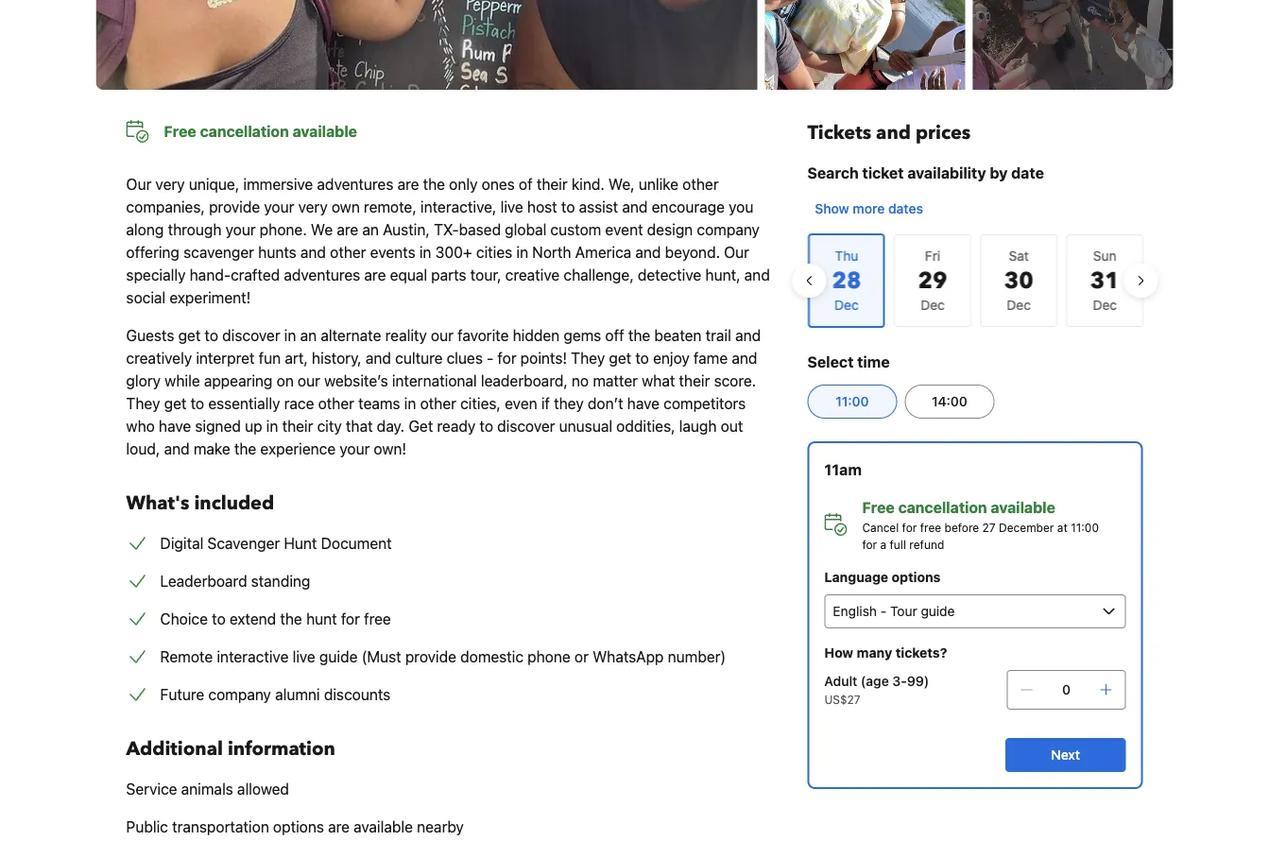 Task type: describe. For each thing, give the bounding box(es) containing it.
0 horizontal spatial very
[[156, 175, 185, 193]]

region containing 29
[[793, 226, 1159, 336]]

out
[[721, 417, 744, 435]]

public transportation options are available nearby
[[126, 818, 464, 836]]

leaderboard,
[[481, 372, 568, 390]]

to inside the our very unique, immersive adventures are the only ones of their kind. we, unlike other companies, provide your very own remote, interactive, live host to assist and encourage you along through your phone. we are an austin, tx-based global custom event design company offering scavenger hunts and other events in 300+ cities in north america and beyond. our specially hand-crafted adventures are equal parts tour, creative challenge, detective hunt, and social experiment!
[[562, 198, 575, 216]]

whatsapp
[[593, 648, 664, 666]]

for right the "hunt"
[[341, 610, 360, 628]]

other up encourage
[[683, 175, 719, 193]]

make
[[194, 440, 230, 458]]

full
[[890, 538, 907, 551]]

tickets
[[808, 120, 872, 146]]

off
[[606, 327, 625, 345]]

1 horizontal spatial very
[[298, 198, 328, 216]]

information
[[228, 737, 336, 763]]

search
[[808, 164, 859, 182]]

1 vertical spatial have
[[159, 417, 191, 435]]

extend
[[230, 610, 276, 628]]

2 vertical spatial get
[[164, 395, 187, 413]]

or
[[575, 648, 589, 666]]

design
[[647, 221, 693, 239]]

history,
[[312, 349, 362, 367]]

3-
[[893, 674, 907, 689]]

phone.
[[260, 221, 307, 239]]

how many tickets?
[[825, 645, 948, 661]]

the right off
[[629, 327, 651, 345]]

available for free cancellation available
[[293, 122, 357, 140]]

tx-
[[434, 221, 459, 239]]

hand-
[[190, 266, 231, 284]]

ready
[[437, 417, 476, 435]]

they
[[554, 395, 584, 413]]

time
[[858, 353, 890, 371]]

included
[[194, 491, 274, 517]]

animals
[[181, 781, 233, 799]]

up
[[245, 417, 262, 435]]

our very unique, immersive adventures are the only ones of their kind. we, unlike other companies, provide your very own remote, interactive, live host to assist and encourage you along through your phone. we are an austin, tx-based global custom event design company offering scavenger hunts and other events in 300+ cities in north america and beyond. our specially hand-crafted adventures are equal parts tour, creative challenge, detective hunt, and social experiment!
[[126, 175, 770, 307]]

host
[[528, 198, 558, 216]]

loud,
[[126, 440, 160, 458]]

at
[[1058, 521, 1068, 534]]

1 vertical spatial provide
[[405, 648, 457, 666]]

essentially
[[208, 395, 280, 413]]

and up website's
[[366, 349, 391, 367]]

culture
[[395, 349, 443, 367]]

even
[[505, 395, 538, 413]]

creatively
[[126, 349, 192, 367]]

sun
[[1093, 248, 1117, 264]]

nearby
[[417, 818, 464, 836]]

guests get to discover in an alternate reality our favorite hidden gems off the beaten trail and creatively interpret fun art, history, and culture clues - for points! they get to enjoy fame and glory while appearing on our website's international leaderboard, no matter what their score. they get to essentially race other teams in other cities, even if they don't have competitors who have signed up in their city that day. get ready to discover unusual oddities, laugh out loud, and make the experience your own!
[[126, 327, 761, 458]]

along
[[126, 221, 164, 239]]

for up full
[[903, 521, 918, 534]]

alumni
[[275, 686, 320, 704]]

0 vertical spatial discover
[[222, 327, 280, 345]]

14:00
[[932, 394, 968, 409]]

1 vertical spatial options
[[273, 818, 324, 836]]

unique,
[[189, 175, 239, 193]]

through
[[168, 221, 222, 239]]

availability
[[908, 164, 987, 182]]

your inside guests get to discover in an alternate reality our favorite hidden gems off the beaten trail and creatively interpret fun art, history, and culture clues - for points! they get to enjoy fame and glory while appearing on our website's international leaderboard, no matter what their score. they get to essentially race other teams in other cities, even if they don't have competitors who have signed up in their city that day. get ready to discover unusual oddities, laugh out loud, and make the experience your own!
[[340, 440, 370, 458]]

hunts
[[258, 243, 297, 261]]

fri 29 dec
[[918, 248, 947, 313]]

what's included
[[126, 491, 274, 517]]

0 vertical spatial 11:00
[[836, 394, 870, 409]]

language options
[[825, 570, 941, 585]]

specially
[[126, 266, 186, 284]]

11:00 inside free cancellation available cancel for free before 27 december at 11:00 for a full refund
[[1071, 521, 1100, 534]]

cancel
[[863, 521, 899, 534]]

sat 30 dec
[[1004, 248, 1034, 313]]

in up art,
[[284, 327, 296, 345]]

companies,
[[126, 198, 205, 216]]

crafted
[[231, 266, 280, 284]]

additional
[[126, 737, 223, 763]]

and up ticket in the right top of the page
[[877, 120, 911, 146]]

scavenger
[[208, 535, 280, 553]]

reality
[[385, 327, 427, 345]]

cancellation for free cancellation available
[[200, 122, 289, 140]]

before
[[945, 521, 980, 534]]

beaten
[[655, 327, 702, 345]]

detective
[[638, 266, 702, 284]]

encourage
[[652, 198, 725, 216]]

free for free cancellation available
[[164, 122, 196, 140]]

guide
[[320, 648, 358, 666]]

and up detective
[[636, 243, 661, 261]]

custom
[[551, 221, 602, 239]]

fun
[[259, 349, 281, 367]]

unusual
[[559, 417, 613, 435]]

1 horizontal spatial they
[[571, 349, 605, 367]]

remote interactive live guide (must provide domestic phone or whatsapp number)
[[160, 648, 726, 666]]

we
[[311, 221, 333, 239]]

future
[[160, 686, 204, 704]]

more
[[853, 201, 885, 217]]

hunt,
[[706, 266, 741, 284]]

choice
[[160, 610, 208, 628]]

us$27
[[825, 693, 861, 706]]

we,
[[609, 175, 635, 193]]

kind.
[[572, 175, 605, 193]]

tour,
[[471, 266, 502, 284]]

company inside the our very unique, immersive adventures are the only ones of their kind. we, unlike other companies, provide your very own remote, interactive, live host to assist and encourage you along through your phone. we are an austin, tx-based global custom event design company offering scavenger hunts and other events in 300+ cities in north america and beyond. our specially hand-crafted adventures are equal parts tour, creative challenge, detective hunt, and social experiment!
[[697, 221, 760, 239]]

signed
[[195, 417, 241, 435]]

december
[[999, 521, 1055, 534]]

interactive,
[[421, 198, 497, 216]]

1 vertical spatial they
[[126, 395, 160, 413]]

0
[[1063, 682, 1071, 698]]

document
[[321, 535, 392, 553]]

1 vertical spatial our
[[298, 372, 320, 390]]

and down the we
[[301, 243, 326, 261]]

equal
[[390, 266, 427, 284]]

0 vertical spatial adventures
[[317, 175, 394, 193]]

who
[[126, 417, 155, 435]]

1 vertical spatial live
[[293, 648, 316, 666]]

discounts
[[324, 686, 391, 704]]

-
[[487, 349, 494, 367]]

austin,
[[383, 221, 430, 239]]



Task type: vqa. For each thing, say whether or not it's contained in the screenshot.
to
yes



Task type: locate. For each thing, give the bounding box(es) containing it.
live left guide
[[293, 648, 316, 666]]

allowed
[[237, 781, 289, 799]]

0 horizontal spatial have
[[159, 417, 191, 435]]

discover up the fun
[[222, 327, 280, 345]]

standing
[[251, 573, 311, 591]]

dec inside sun 31 dec
[[1093, 297, 1117, 313]]

immersive
[[243, 175, 313, 193]]

to down while
[[191, 395, 204, 413]]

1 vertical spatial free
[[863, 499, 895, 517]]

very up the we
[[298, 198, 328, 216]]

experience
[[261, 440, 336, 458]]

an down remote, in the left of the page
[[363, 221, 379, 239]]

the down up
[[234, 440, 257, 458]]

in up 'equal'
[[420, 243, 432, 261]]

0 vertical spatial their
[[537, 175, 568, 193]]

while
[[165, 372, 200, 390]]

0 horizontal spatial free
[[164, 122, 196, 140]]

creative
[[506, 266, 560, 284]]

27
[[983, 521, 996, 534]]

1 vertical spatial available
[[991, 499, 1056, 517]]

fri
[[925, 248, 941, 264]]

0 vertical spatial our
[[431, 327, 454, 345]]

that
[[346, 417, 373, 435]]

digital scavenger hunt document
[[160, 535, 392, 553]]

99)
[[907, 674, 930, 689]]

free inside free cancellation available cancel for free before 27 december at 11:00 for a full refund
[[921, 521, 942, 534]]

gems
[[564, 327, 602, 345]]

11am
[[825, 461, 862, 479]]

adult
[[825, 674, 858, 689]]

events
[[370, 243, 416, 261]]

available inside free cancellation available cancel for free before 27 december at 11:00 for a full refund
[[991, 499, 1056, 517]]

hunt
[[284, 535, 317, 553]]

your
[[264, 198, 294, 216], [226, 221, 256, 239], [340, 440, 370, 458]]

dec for 30
[[1007, 297, 1031, 313]]

digital
[[160, 535, 204, 553]]

next button
[[1006, 738, 1127, 773]]

alternate
[[321, 327, 382, 345]]

and right loud,
[[164, 440, 190, 458]]

phone
[[528, 648, 571, 666]]

get down while
[[164, 395, 187, 413]]

free
[[921, 521, 942, 534], [364, 610, 391, 628]]

0 vertical spatial free
[[921, 521, 942, 534]]

very
[[156, 175, 185, 193], [298, 198, 328, 216]]

1 horizontal spatial your
[[264, 198, 294, 216]]

challenge,
[[564, 266, 634, 284]]

0 horizontal spatial our
[[298, 372, 320, 390]]

(age
[[861, 674, 889, 689]]

other up city
[[318, 395, 355, 413]]

cancellation up unique,
[[200, 122, 289, 140]]

0 horizontal spatial dec
[[921, 297, 945, 313]]

provide right (must
[[405, 648, 457, 666]]

an up art,
[[300, 327, 317, 345]]

11:00 right the "at"
[[1071, 521, 1100, 534]]

0 horizontal spatial your
[[226, 221, 256, 239]]

ticket
[[863, 164, 904, 182]]

0 vertical spatial get
[[178, 327, 201, 345]]

dec down the 30
[[1007, 297, 1031, 313]]

they down 'glory'
[[126, 395, 160, 413]]

our
[[431, 327, 454, 345], [298, 372, 320, 390]]

1 vertical spatial your
[[226, 221, 256, 239]]

their up host
[[537, 175, 568, 193]]

company
[[697, 221, 760, 239], [208, 686, 271, 704]]

0 vertical spatial have
[[628, 395, 660, 413]]

and right the trail on the top of the page
[[736, 327, 761, 345]]

0 horizontal spatial their
[[282, 417, 313, 435]]

0 vertical spatial very
[[156, 175, 185, 193]]

1 horizontal spatial have
[[628, 395, 660, 413]]

select time
[[808, 353, 890, 371]]

available up "immersive"
[[293, 122, 357, 140]]

free for free cancellation available cancel for free before 27 december at 11:00 for a full refund
[[863, 499, 895, 517]]

free up unique,
[[164, 122, 196, 140]]

prices
[[916, 120, 971, 146]]

free inside free cancellation available cancel for free before 27 december at 11:00 for a full refund
[[863, 499, 895, 517]]

refund
[[910, 538, 945, 551]]

adventures up own
[[317, 175, 394, 193]]

unlike
[[639, 175, 679, 193]]

number)
[[668, 648, 726, 666]]

1 horizontal spatial an
[[363, 221, 379, 239]]

1 horizontal spatial options
[[892, 570, 941, 585]]

region
[[793, 226, 1159, 336]]

in up get
[[404, 395, 416, 413]]

their up experience
[[282, 417, 313, 435]]

to up what
[[636, 349, 650, 367]]

very up companies,
[[156, 175, 185, 193]]

adventures down the we
[[284, 266, 361, 284]]

day.
[[377, 417, 405, 435]]

2 dec from the left
[[1007, 297, 1031, 313]]

free up refund
[[921, 521, 942, 534]]

adventures
[[317, 175, 394, 193], [284, 266, 361, 284]]

1 horizontal spatial live
[[501, 198, 524, 216]]

0 vertical spatial provide
[[209, 198, 260, 216]]

have up oddities,
[[628, 395, 660, 413]]

2 vertical spatial their
[[282, 417, 313, 435]]

race
[[284, 395, 314, 413]]

dec inside the fri 29 dec
[[921, 297, 945, 313]]

0 horizontal spatial 11:00
[[836, 394, 870, 409]]

to down cities,
[[480, 417, 494, 435]]

1 vertical spatial very
[[298, 198, 328, 216]]

glory
[[126, 372, 161, 390]]

2 vertical spatial available
[[354, 818, 413, 836]]

in right up
[[266, 417, 278, 435]]

1 vertical spatial get
[[609, 349, 632, 367]]

1 horizontal spatial their
[[537, 175, 568, 193]]

0 vertical spatial available
[[293, 122, 357, 140]]

0 horizontal spatial free
[[364, 610, 391, 628]]

provide down unique,
[[209, 198, 260, 216]]

enjoy
[[653, 349, 690, 367]]

art,
[[285, 349, 308, 367]]

0 horizontal spatial an
[[300, 327, 317, 345]]

future company alumni discounts
[[160, 686, 391, 704]]

your down "immersive"
[[264, 198, 294, 216]]

select
[[808, 353, 854, 371]]

options
[[892, 570, 941, 585], [273, 818, 324, 836]]

0 horizontal spatial provide
[[209, 198, 260, 216]]

options down refund
[[892, 570, 941, 585]]

0 vertical spatial free
[[164, 122, 196, 140]]

their up competitors
[[679, 372, 710, 390]]

0 vertical spatial options
[[892, 570, 941, 585]]

dates
[[889, 201, 924, 217]]

city
[[317, 417, 342, 435]]

dec for 29
[[921, 297, 945, 313]]

2 vertical spatial your
[[340, 440, 370, 458]]

have
[[628, 395, 660, 413], [159, 417, 191, 435]]

0 horizontal spatial live
[[293, 648, 316, 666]]

show more dates
[[815, 201, 924, 217]]

your down that
[[340, 440, 370, 458]]

social
[[126, 289, 166, 307]]

1 vertical spatial our
[[724, 243, 750, 261]]

your up scavenger
[[226, 221, 256, 239]]

hidden
[[513, 327, 560, 345]]

0 vertical spatial an
[[363, 221, 379, 239]]

free up cancel
[[863, 499, 895, 517]]

1 dec from the left
[[921, 297, 945, 313]]

0 vertical spatial company
[[697, 221, 760, 239]]

0 horizontal spatial discover
[[222, 327, 280, 345]]

0 horizontal spatial company
[[208, 686, 271, 704]]

free
[[164, 122, 196, 140], [863, 499, 895, 517]]

for right -
[[498, 349, 517, 367]]

tickets?
[[896, 645, 948, 661]]

live down ones
[[501, 198, 524, 216]]

to up custom
[[562, 198, 575, 216]]

0 vertical spatial cancellation
[[200, 122, 289, 140]]

cancellation for free cancellation available cancel for free before 27 december at 11:00 for a full refund
[[899, 499, 988, 517]]

available for free cancellation available cancel for free before 27 december at 11:00 for a full refund
[[991, 499, 1056, 517]]

(must
[[362, 648, 401, 666]]

company down interactive
[[208, 686, 271, 704]]

0 horizontal spatial they
[[126, 395, 160, 413]]

dec down 31
[[1093, 297, 1117, 313]]

1 horizontal spatial dec
[[1007, 297, 1031, 313]]

have right who
[[159, 417, 191, 435]]

options down allowed
[[273, 818, 324, 836]]

0 vertical spatial our
[[126, 175, 152, 193]]

by
[[990, 164, 1008, 182]]

clues
[[447, 349, 483, 367]]

on
[[277, 372, 294, 390]]

0 vertical spatial they
[[571, 349, 605, 367]]

2 horizontal spatial their
[[679, 372, 710, 390]]

cities
[[476, 243, 513, 261]]

1 horizontal spatial company
[[697, 221, 760, 239]]

live inside the our very unique, immersive adventures are the only ones of their kind. we, unlike other companies, provide your very own remote, interactive, live host to assist and encourage you along through your phone. we are an austin, tx-based global custom event design company offering scavenger hunts and other events in 300+ cities in north america and beyond. our specially hand-crafted adventures are equal parts tour, creative challenge, detective hunt, and social experiment!
[[501, 198, 524, 216]]

0 horizontal spatial options
[[273, 818, 324, 836]]

0 vertical spatial your
[[264, 198, 294, 216]]

favorite
[[458, 327, 509, 345]]

our
[[126, 175, 152, 193], [724, 243, 750, 261]]

1 vertical spatial discover
[[498, 417, 556, 435]]

1 horizontal spatial provide
[[405, 648, 457, 666]]

get up matter
[[609, 349, 632, 367]]

what
[[642, 372, 675, 390]]

1 horizontal spatial cancellation
[[899, 499, 988, 517]]

oddities,
[[617, 417, 676, 435]]

get up creatively
[[178, 327, 201, 345]]

service animals allowed
[[126, 781, 289, 799]]

their inside the our very unique, immersive adventures are the only ones of their kind. we, unlike other companies, provide your very own remote, interactive, live host to assist and encourage you along through your phone. we are an austin, tx-based global custom event design company offering scavenger hunts and other events in 300+ cities in north america and beyond. our specially hand-crafted adventures are equal parts tour, creative challenge, detective hunt, and social experiment!
[[537, 175, 568, 193]]

11:00 down the "select time"
[[836, 394, 870, 409]]

own!
[[374, 440, 407, 458]]

1 vertical spatial an
[[300, 327, 317, 345]]

1 horizontal spatial our
[[431, 327, 454, 345]]

1 vertical spatial cancellation
[[899, 499, 988, 517]]

hunt
[[306, 610, 337, 628]]

date
[[1012, 164, 1045, 182]]

to up interpret
[[205, 327, 218, 345]]

company down you at the right top of the page
[[697, 221, 760, 239]]

the inside the our very unique, immersive adventures are the only ones of their kind. we, unlike other companies, provide your very own remote, interactive, live host to assist and encourage you along through your phone. we are an austin, tx-based global custom event design company offering scavenger hunts and other events in 300+ cities in north america and beyond. our specially hand-crafted adventures are equal parts tour, creative challenge, detective hunt, and social experiment!
[[423, 175, 445, 193]]

for inside guests get to discover in an alternate reality our favorite hidden gems off the beaten trail and creatively interpret fun art, history, and culture clues - for points! they get to enjoy fame and glory while appearing on our website's international leaderboard, no matter what their score. they get to essentially race other teams in other cities, even if they don't have competitors who have signed up in their city that day. get ready to discover unusual oddities, laugh out loud, and make the experience your own!
[[498, 349, 517, 367]]

1 vertical spatial their
[[679, 372, 710, 390]]

1 horizontal spatial free
[[863, 499, 895, 517]]

and up score.
[[732, 349, 758, 367]]

laugh
[[680, 417, 717, 435]]

dec down 29 at the right
[[921, 297, 945, 313]]

trail
[[706, 327, 732, 345]]

available up december
[[991, 499, 1056, 517]]

fame
[[694, 349, 728, 367]]

2 horizontal spatial dec
[[1093, 297, 1117, 313]]

for left a
[[863, 538, 878, 551]]

cancellation up before
[[899, 499, 988, 517]]

an inside the our very unique, immersive adventures are the only ones of their kind. we, unlike other companies, provide your very own remote, interactive, live host to assist and encourage you along through your phone. we are an austin, tx-based global custom event design company offering scavenger hunts and other events in 300+ cities in north america and beyond. our specially hand-crafted adventures are equal parts tour, creative challenge, detective hunt, and social experiment!
[[363, 221, 379, 239]]

1 vertical spatial company
[[208, 686, 271, 704]]

1 vertical spatial free
[[364, 610, 391, 628]]

an inside guests get to discover in an alternate reality our favorite hidden gems off the beaten trail and creatively interpret fun art, history, and culture clues - for points! they get to enjoy fame and glory while appearing on our website's international leaderboard, no matter what their score. they get to essentially race other teams in other cities, even if they don't have competitors who have signed up in their city that day. get ready to discover unusual oddities, laugh out loud, and make the experience your own!
[[300, 327, 317, 345]]

1 horizontal spatial discover
[[498, 417, 556, 435]]

our up companies,
[[126, 175, 152, 193]]

free cancellation available cancel for free before 27 december at 11:00 for a full refund
[[863, 499, 1100, 551]]

1 horizontal spatial 11:00
[[1071, 521, 1100, 534]]

2 horizontal spatial your
[[340, 440, 370, 458]]

to left the extend
[[212, 610, 226, 628]]

other down the we
[[330, 243, 366, 261]]

our right on
[[298, 372, 320, 390]]

points!
[[521, 349, 567, 367]]

1 horizontal spatial our
[[724, 243, 750, 261]]

1 horizontal spatial free
[[921, 521, 942, 534]]

0 vertical spatial live
[[501, 198, 524, 216]]

1 vertical spatial adventures
[[284, 266, 361, 284]]

competitors
[[664, 395, 746, 413]]

1 vertical spatial 11:00
[[1071, 521, 1100, 534]]

many
[[857, 645, 893, 661]]

the left only
[[423, 175, 445, 193]]

available left nearby
[[354, 818, 413, 836]]

teams
[[359, 395, 400, 413]]

31
[[1091, 265, 1120, 296]]

cancellation inside free cancellation available cancel for free before 27 december at 11:00 for a full refund
[[899, 499, 988, 517]]

the left the "hunt"
[[280, 610, 302, 628]]

in down global
[[517, 243, 529, 261]]

discover down even
[[498, 417, 556, 435]]

our up 'clues'
[[431, 327, 454, 345]]

no
[[572, 372, 589, 390]]

other down the international
[[420, 395, 457, 413]]

and up event
[[623, 198, 648, 216]]

free up (must
[[364, 610, 391, 628]]

dec inside sat 30 dec
[[1007, 297, 1031, 313]]

3 dec from the left
[[1093, 297, 1117, 313]]

next
[[1052, 747, 1081, 763]]

they down gems
[[571, 349, 605, 367]]

0 horizontal spatial our
[[126, 175, 152, 193]]

provide inside the our very unique, immersive adventures are the only ones of their kind. we, unlike other companies, provide your very own remote, interactive, live host to assist and encourage you along through your phone. we are an austin, tx-based global custom event design company offering scavenger hunts and other events in 300+ cities in north america and beyond. our specially hand-crafted adventures are equal parts tour, creative challenge, detective hunt, and social experiment!
[[209, 198, 260, 216]]

remote
[[160, 648, 213, 666]]

our up hunt, at top right
[[724, 243, 750, 261]]

cities,
[[461, 395, 501, 413]]

dec for 31
[[1093, 297, 1117, 313]]

and right hunt, at top right
[[745, 266, 770, 284]]

what's
[[126, 491, 189, 517]]

you
[[729, 198, 754, 216]]

0 horizontal spatial cancellation
[[200, 122, 289, 140]]



